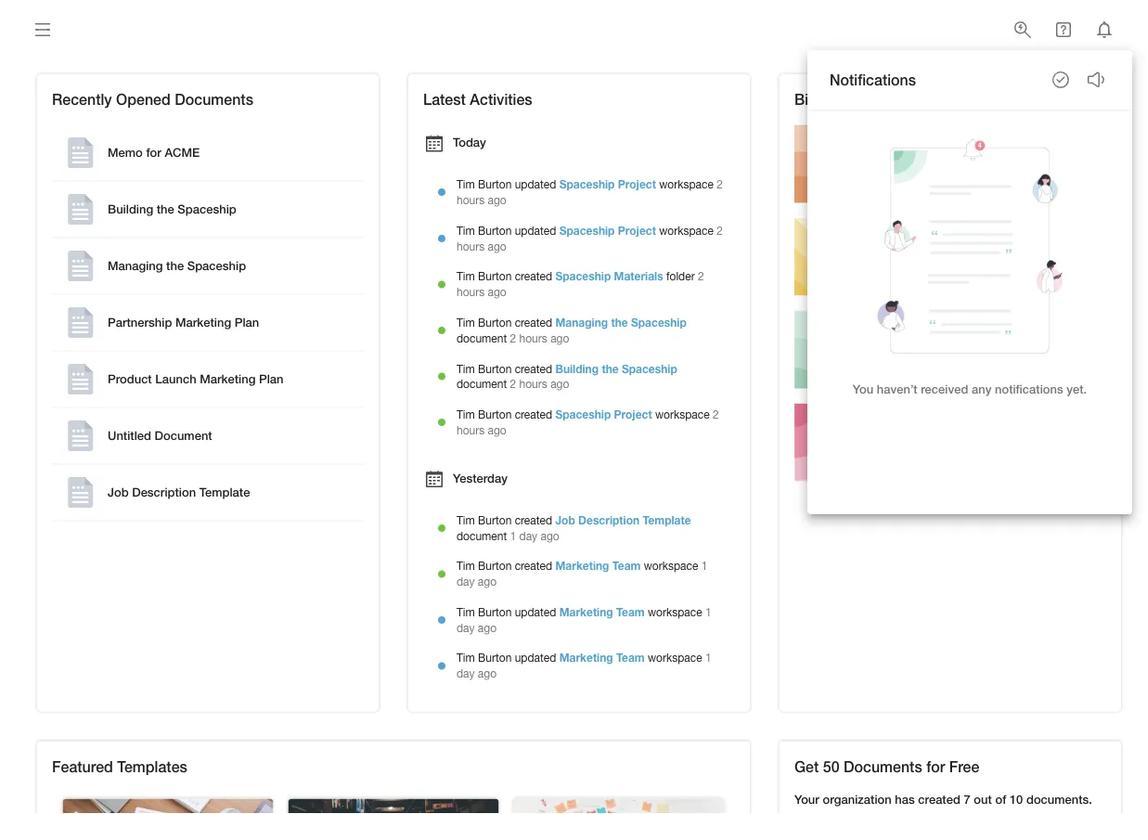Task type: vqa. For each thing, say whether or not it's contained in the screenshot.
2 in the Tim Burton Created Managing The Spaceship Document 2 Hours Ago
yes



Task type: locate. For each thing, give the bounding box(es) containing it.
the
[[157, 202, 174, 216], [166, 258, 184, 273], [611, 316, 628, 329], [602, 362, 619, 375]]

7 tim from the top
[[457, 513, 475, 526]]

ago
[[488, 193, 507, 206], [488, 239, 507, 252], [488, 285, 507, 298], [551, 331, 569, 344], [551, 377, 569, 390], [488, 423, 507, 436], [541, 529, 560, 542], [478, 575, 497, 588], [478, 621, 497, 634], [478, 667, 497, 680]]

document
[[457, 331, 507, 344], [457, 377, 507, 390], [457, 529, 507, 542]]

0 vertical spatial template
[[199, 485, 250, 499]]

2 for spaceship materials "link"
[[698, 270, 704, 283]]

activities
[[470, 91, 533, 108]]

3 1 day ago from the top
[[457, 651, 712, 680]]

created for spaceship materials
[[515, 270, 552, 283]]

1 vertical spatial managing
[[556, 316, 608, 329]]

documents up has
[[844, 757, 923, 775]]

8 burton from the top
[[478, 559, 512, 572]]

tim burton created job description template document 1 day ago
[[457, 513, 691, 542]]

3 document from the top
[[457, 529, 507, 542]]

2 1 day ago from the top
[[457, 605, 712, 634]]

2 hours ago for middle spaceship project link
[[457, 224, 723, 252]]

job description template link up tim burton created marketing team workspace
[[556, 513, 691, 526]]

0 horizontal spatial building
[[108, 202, 153, 216]]

tim
[[457, 178, 475, 191], [457, 224, 475, 237], [457, 270, 475, 283], [457, 316, 475, 329], [457, 362, 475, 375], [457, 408, 475, 421], [457, 513, 475, 526], [457, 559, 475, 572], [457, 605, 475, 618], [457, 651, 475, 664]]

burton for middle spaceship project link
[[478, 224, 512, 237]]

for
[[146, 145, 161, 159], [927, 757, 945, 775]]

0 horizontal spatial template
[[199, 485, 250, 499]]

1 horizontal spatial template
[[643, 513, 691, 526]]

1 vertical spatial description
[[578, 513, 640, 526]]

created for job description template
[[515, 513, 552, 526]]

team for the middle marketing team link
[[616, 605, 645, 618]]

building
[[108, 202, 153, 216], [556, 362, 599, 375]]

4 updated from the top
[[515, 651, 556, 664]]

4 burton from the top
[[478, 316, 512, 329]]

job description template link
[[56, 468, 360, 517], [556, 513, 691, 526]]

1 vertical spatial tim burton updated marketing team workspace
[[457, 651, 702, 664]]

updated for the middle marketing team link
[[515, 605, 556, 618]]

workspace
[[659, 178, 714, 191], [659, 224, 714, 237], [655, 408, 710, 421], [644, 559, 699, 572], [648, 605, 702, 618], [648, 651, 702, 664]]

2 for top spaceship project link
[[717, 178, 723, 191]]

burton for the rightmost job description template link
[[478, 513, 512, 526]]

9 burton from the top
[[478, 605, 512, 618]]

you
[[853, 381, 874, 396]]

created inside tim burton created managing the spaceship document 2 hours ago
[[515, 316, 552, 329]]

created up tim burton created marketing team workspace
[[515, 513, 552, 526]]

ago inside tim burton created building the spaceship document 2 hours ago
[[551, 377, 569, 390]]

updated
[[515, 178, 556, 191], [515, 224, 556, 237], [515, 605, 556, 618], [515, 651, 556, 664]]

project
[[618, 178, 656, 191], [618, 224, 656, 237], [614, 408, 652, 421]]

burton for the middle marketing team link
[[478, 605, 512, 618]]

0 vertical spatial marketing team link
[[556, 559, 641, 572]]

spaceship materials link
[[556, 270, 663, 283]]

created inside tim burton created job description template document 1 day ago
[[515, 513, 552, 526]]

plan
[[235, 315, 259, 329], [259, 372, 284, 386]]

building the spaceship link down memo for acme link
[[56, 185, 360, 233]]

job inside tim burton created job description template document 1 day ago
[[556, 513, 575, 526]]

2
[[717, 178, 723, 191], [717, 224, 723, 237], [698, 270, 704, 283], [510, 331, 516, 344], [510, 377, 516, 390], [713, 408, 719, 421]]

document inside tim burton created job description template document 1 day ago
[[457, 529, 507, 542]]

job description template link down untitled document "link"
[[56, 468, 360, 517]]

partnership marketing plan
[[108, 315, 259, 329]]

4 tim from the top
[[457, 316, 475, 329]]

0 horizontal spatial managing
[[108, 258, 163, 273]]

recently
[[52, 91, 112, 108]]

2 updated from the top
[[515, 224, 556, 237]]

tim burton created spaceship project workspace
[[457, 408, 710, 421]]

hours inside tim burton created building the spaceship document 2 hours ago
[[519, 377, 548, 390]]

1 horizontal spatial for
[[927, 757, 945, 775]]

created down tim burton created building the spaceship document 2 hours ago
[[515, 408, 552, 421]]

tim burton created building the spaceship document 2 hours ago
[[457, 362, 677, 390]]

0 vertical spatial job
[[108, 485, 129, 499]]

today
[[453, 135, 486, 149]]

8 tim from the top
[[457, 559, 475, 572]]

building the spaceship link
[[56, 185, 360, 233], [556, 362, 677, 375]]

1 burton from the top
[[478, 178, 512, 191]]

1 vertical spatial document
[[457, 377, 507, 390]]

templates
[[117, 757, 187, 775]]

updated for the bottom marketing team link
[[515, 651, 556, 664]]

0 vertical spatial document
[[457, 331, 507, 344]]

2 tim burton updated spaceship project workspace from the top
[[457, 224, 714, 237]]

created inside tim burton created building the spaceship document 2 hours ago
[[515, 362, 552, 375]]

2 tim from the top
[[457, 224, 475, 237]]

tim burton updated spaceship project workspace for top spaceship project link
[[457, 178, 714, 191]]

1 horizontal spatial managing
[[556, 316, 608, 329]]

managing the spaceship link up partnership marketing plan 'link'
[[56, 242, 360, 290]]

featured templates
[[52, 757, 187, 775]]

0 horizontal spatial managing the spaceship link
[[56, 242, 360, 290]]

documents for 50
[[844, 757, 923, 775]]

you haven't received any notifications yet.
[[853, 381, 1087, 396]]

partnership marketing plan link
[[56, 298, 360, 347]]

managing down tim burton created spaceship materials folder
[[556, 316, 608, 329]]

1 horizontal spatial job
[[556, 513, 575, 526]]

tim burton updated spaceship project workspace for middle spaceship project link
[[457, 224, 714, 237]]

documents.
[[1027, 793, 1093, 807]]

1 vertical spatial 1 day ago
[[457, 605, 712, 634]]

plan up product launch marketing plan link
[[235, 315, 259, 329]]

0 vertical spatial spaceship project link
[[560, 178, 656, 191]]

untitled document
[[108, 428, 212, 443]]

product launch marketing plan link
[[56, 355, 360, 403]]

2 hours ago for spaceship materials "link"
[[457, 270, 704, 298]]

managing the spaceship link
[[56, 242, 360, 290], [556, 316, 687, 329]]

2 for middle spaceship project link
[[717, 224, 723, 237]]

4 2 hours ago from the top
[[457, 408, 719, 436]]

managing
[[108, 258, 163, 273], [556, 316, 608, 329]]

documents
[[175, 91, 253, 108], [844, 757, 923, 775]]

0 vertical spatial managing the spaceship link
[[56, 242, 360, 290]]

description up tim burton created marketing team workspace
[[578, 513, 640, 526]]

2 document from the top
[[457, 377, 507, 390]]

1 day ago for the middle marketing team link
[[457, 605, 712, 634]]

any
[[972, 381, 992, 396]]

marketing inside 'link'
[[175, 315, 231, 329]]

10 burton from the top
[[478, 651, 512, 664]]

1 2 hours ago from the top
[[457, 178, 723, 206]]

spaceship inside tim burton created managing the spaceship document 2 hours ago
[[631, 316, 687, 329]]

1 horizontal spatial managing the spaceship link
[[556, 316, 687, 329]]

0 vertical spatial tim burton updated marketing team workspace
[[457, 605, 702, 618]]

tim burton created managing the spaceship document 2 hours ago
[[457, 316, 687, 344]]

spaceship project link
[[560, 178, 656, 191], [560, 224, 656, 237], [556, 408, 652, 421]]

plan inside partnership marketing plan 'link'
[[235, 315, 259, 329]]

tim burton created marketing team workspace
[[457, 559, 699, 572]]

1 vertical spatial building
[[556, 362, 599, 375]]

burton
[[478, 178, 512, 191], [478, 224, 512, 237], [478, 270, 512, 283], [478, 316, 512, 329], [478, 362, 512, 375], [478, 408, 512, 421], [478, 513, 512, 526], [478, 559, 512, 572], [478, 605, 512, 618], [478, 651, 512, 664]]

0 vertical spatial building the spaceship link
[[56, 185, 360, 233]]

1 tim burton updated spaceship project workspace from the top
[[457, 178, 714, 191]]

team for the topmost marketing team link
[[613, 559, 641, 572]]

1 horizontal spatial documents
[[844, 757, 923, 775]]

the inside tim burton created managing the spaceship document 2 hours ago
[[611, 316, 628, 329]]

2 vertical spatial 1 day ago
[[457, 651, 712, 680]]

2 hours ago
[[457, 178, 723, 206], [457, 224, 723, 252], [457, 270, 704, 298], [457, 408, 719, 436]]

recently opened documents
[[52, 91, 253, 108]]

job
[[108, 485, 129, 499], [556, 513, 575, 526]]

burton inside tim burton created job description template document 1 day ago
[[478, 513, 512, 526]]

6 burton from the top
[[478, 408, 512, 421]]

3 updated from the top
[[515, 605, 556, 618]]

yet.
[[1067, 381, 1087, 396]]

building the spaceship link for tim burton
[[556, 362, 677, 375]]

spaceship inside tim burton created building the spaceship document 2 hours ago
[[622, 362, 677, 375]]

1 tim burton updated marketing team workspace from the top
[[457, 605, 702, 618]]

0 horizontal spatial documents
[[175, 91, 253, 108]]

1 1 day ago from the top
[[457, 559, 708, 588]]

document for tim burton created building the spaceship document 2 hours ago
[[457, 377, 507, 390]]

marketing
[[175, 315, 231, 329], [200, 372, 256, 386], [556, 559, 609, 572], [560, 605, 613, 618], [560, 651, 613, 664]]

managing the spaceship link down spaceship materials "link"
[[556, 316, 687, 329]]

2 vertical spatial document
[[457, 529, 507, 542]]

1 vertical spatial team
[[616, 605, 645, 618]]

day for the middle marketing team link
[[457, 621, 475, 634]]

document inside tim burton created building the spaceship document 2 hours ago
[[457, 377, 507, 390]]

1
[[510, 529, 516, 542], [702, 559, 708, 572], [706, 605, 712, 618], [706, 651, 712, 664]]

updates
[[865, 91, 923, 108]]

0 vertical spatial tim burton updated spaceship project workspace
[[457, 178, 714, 191]]

burton inside tim burton created building the spaceship document 2 hours ago
[[478, 362, 512, 375]]

ago inside tim burton created managing the spaceship document 2 hours ago
[[551, 331, 569, 344]]

0 vertical spatial project
[[618, 178, 656, 191]]

1 vertical spatial tim burton updated spaceship project workspace
[[457, 224, 714, 237]]

for left the free at the bottom right
[[927, 757, 945, 775]]

1 for the topmost marketing team link
[[702, 559, 708, 572]]

hours
[[457, 193, 485, 206], [457, 239, 485, 252], [457, 285, 485, 298], [519, 331, 548, 344], [519, 377, 548, 390], [457, 423, 485, 436]]

2 inside tim burton created building the spaceship document 2 hours ago
[[510, 377, 516, 390]]

opened
[[116, 91, 171, 108]]

2 vertical spatial team
[[616, 651, 645, 664]]

created down tim burton created job description template document 1 day ago
[[515, 559, 552, 572]]

managing up partnership
[[108, 258, 163, 273]]

1 horizontal spatial description
[[578, 513, 640, 526]]

get
[[795, 757, 819, 775]]

0 horizontal spatial for
[[146, 145, 161, 159]]

description
[[132, 485, 196, 499], [578, 513, 640, 526]]

tim burton created spaceship materials folder
[[457, 270, 695, 283]]

1 vertical spatial project
[[618, 224, 656, 237]]

document inside tim burton created managing the spaceship document 2 hours ago
[[457, 331, 507, 344]]

job up tim burton created marketing team workspace
[[556, 513, 575, 526]]

✍️book template image
[[288, 799, 499, 814]]

tim inside tim burton created job description template document 1 day ago
[[457, 513, 475, 526]]

description down untitled document
[[132, 485, 196, 499]]

team
[[613, 559, 641, 572], [616, 605, 645, 618], [616, 651, 645, 664]]

🚀business plan template image
[[514, 799, 724, 814]]

created down tim burton created managing the spaceship document 2 hours ago
[[515, 362, 552, 375]]

tim burton updated spaceship project workspace
[[457, 178, 714, 191], [457, 224, 714, 237]]

ago inside tim burton created job description template document 1 day ago
[[541, 529, 560, 542]]

building down tim burton created managing the spaceship document 2 hours ago
[[556, 362, 599, 375]]

2 2 hours ago from the top
[[457, 224, 723, 252]]

3 tim from the top
[[457, 270, 475, 283]]

created down tim burton created spaceship materials folder
[[515, 316, 552, 329]]

of
[[996, 793, 1007, 807]]

yesterday
[[453, 471, 508, 485]]

spaceship
[[560, 178, 615, 191], [178, 202, 236, 216], [560, 224, 615, 237], [187, 258, 246, 273], [556, 270, 611, 283], [631, 316, 687, 329], [622, 362, 677, 375], [556, 408, 611, 421]]

1 day ago
[[457, 559, 708, 588], [457, 605, 712, 634], [457, 651, 712, 680]]

acme
[[165, 145, 200, 159]]

building inside building the spaceship link
[[108, 202, 153, 216]]

1 vertical spatial job
[[556, 513, 575, 526]]

1 horizontal spatial building the spaceship link
[[556, 362, 677, 375]]

7 burton from the top
[[478, 513, 512, 526]]

burton for spaceship materials "link"
[[478, 270, 512, 283]]

1 vertical spatial building the spaceship link
[[556, 362, 677, 375]]

1 horizontal spatial building
[[556, 362, 599, 375]]

job down "untitled"
[[108, 485, 129, 499]]

documents for opened
[[175, 91, 253, 108]]

burton inside tim burton created managing the spaceship document 2 hours ago
[[478, 316, 512, 329]]

documents up memo for acme link
[[175, 91, 253, 108]]

0 vertical spatial team
[[613, 559, 641, 572]]

marketing team link
[[556, 559, 641, 572], [560, 605, 645, 618], [560, 651, 645, 664]]

0 vertical spatial plan
[[235, 315, 259, 329]]

0 vertical spatial description
[[132, 485, 196, 499]]

latest
[[423, 91, 466, 108]]

plan down partnership marketing plan 'link'
[[259, 372, 284, 386]]

tim burton updated marketing team workspace
[[457, 605, 702, 618], [457, 651, 702, 664]]

the down spaceship materials "link"
[[611, 316, 628, 329]]

0 vertical spatial 1 day ago
[[457, 559, 708, 588]]

product
[[108, 372, 152, 386]]

1 updated from the top
[[515, 178, 556, 191]]

1 vertical spatial plan
[[259, 372, 284, 386]]

project for the bottommost spaceship project link
[[614, 408, 652, 421]]

2 vertical spatial project
[[614, 408, 652, 421]]

5 burton from the top
[[478, 362, 512, 375]]

7
[[964, 793, 971, 807]]

1 vertical spatial documents
[[844, 757, 923, 775]]

template
[[199, 485, 250, 499], [643, 513, 691, 526]]

tim inside tim burton created managing the spaceship document 2 hours ago
[[457, 316, 475, 329]]

team for the bottom marketing team link
[[616, 651, 645, 664]]

1 document from the top
[[457, 331, 507, 344]]

burton for managing the spaceship link to the bottom
[[478, 316, 512, 329]]

building the spaceship link up tim burton created spaceship project workspace
[[556, 362, 677, 375]]

3 2 hours ago from the top
[[457, 270, 704, 298]]

2 for the bottommost spaceship project link
[[713, 408, 719, 421]]

bit
[[795, 91, 814, 108]]

building down memo
[[108, 202, 153, 216]]

day
[[519, 529, 538, 542], [457, 575, 475, 588], [457, 621, 475, 634], [457, 667, 475, 680]]

5 tim from the top
[[457, 362, 475, 375]]

&
[[851, 91, 861, 108]]

0 vertical spatial building
[[108, 202, 153, 216]]

created up tim burton created managing the spaceship document 2 hours ago
[[515, 270, 552, 283]]

1 vertical spatial template
[[643, 513, 691, 526]]

created for building the spaceship
[[515, 362, 552, 375]]

created
[[515, 270, 552, 283], [515, 316, 552, 329], [515, 362, 552, 375], [515, 408, 552, 421], [515, 513, 552, 526], [515, 559, 552, 572], [918, 793, 961, 807]]

partnership
[[108, 315, 172, 329]]

0 horizontal spatial job
[[108, 485, 129, 499]]

managing inside tim burton created managing the spaceship document 2 hours ago
[[556, 316, 608, 329]]

0 vertical spatial documents
[[175, 91, 253, 108]]

3 burton from the top
[[478, 270, 512, 283]]

2 burton from the top
[[478, 224, 512, 237]]

for left "acme"
[[146, 145, 161, 159]]

0 horizontal spatial building the spaceship link
[[56, 185, 360, 233]]

free
[[950, 757, 980, 775]]

created left '7'
[[918, 793, 961, 807]]

the up tim burton created spaceship project workspace
[[602, 362, 619, 375]]



Task type: describe. For each thing, give the bounding box(es) containing it.
50
[[823, 757, 840, 775]]

burton for the bottom marketing team link
[[478, 651, 512, 664]]

launch
[[155, 372, 196, 386]]

burton for top spaceship project link
[[478, 178, 512, 191]]

2 inside tim burton created managing the spaceship document 2 hours ago
[[510, 331, 516, 344]]

burton for the topmost marketing team link
[[478, 559, 512, 572]]

6 tim from the top
[[457, 408, 475, 421]]

description inside tim burton created job description template document 1 day ago
[[578, 513, 640, 526]]

0 vertical spatial managing
[[108, 258, 163, 273]]

1 day ago for the topmost marketing team link
[[457, 559, 708, 588]]

folder
[[667, 270, 695, 283]]

the up managing the spaceship
[[157, 202, 174, 216]]

document for tim burton created managing the spaceship document 2 hours ago
[[457, 331, 507, 344]]

day inside tim burton created job description template document 1 day ago
[[519, 529, 538, 542]]

0 horizontal spatial job description template link
[[56, 468, 360, 517]]

10
[[1010, 793, 1023, 807]]

featured
[[52, 757, 113, 775]]

hours for middle spaceship project link
[[457, 239, 485, 252]]

organization
[[823, 793, 892, 807]]

1 inside tim burton created job description template document 1 day ago
[[510, 529, 516, 542]]

notifications
[[830, 71, 916, 88]]

received
[[921, 381, 969, 396]]

2 vertical spatial marketing team link
[[560, 651, 645, 664]]

out
[[974, 793, 992, 807]]

untitled
[[108, 428, 151, 443]]

document for tim burton created job description template document 1 day ago
[[457, 529, 507, 542]]

building inside tim burton created building the spaceship document 2 hours ago
[[556, 362, 599, 375]]

tim inside tim burton created building the spaceship document 2 hours ago
[[457, 362, 475, 375]]

2 hours ago for the bottommost spaceship project link
[[457, 408, 719, 436]]

👉performance improvement plan template image
[[63, 799, 273, 814]]

1 for the bottom marketing team link
[[706, 651, 712, 664]]

product launch marketing plan
[[108, 372, 284, 386]]

2 tim burton updated marketing team workspace from the top
[[457, 651, 702, 664]]

memo
[[108, 145, 143, 159]]

untitled document link
[[56, 412, 360, 460]]

project for top spaceship project link
[[618, 178, 656, 191]]

your organization has created 7 out of 10 documents.
[[795, 793, 1093, 807]]

1 vertical spatial for
[[927, 757, 945, 775]]

hours for top spaceship project link
[[457, 193, 485, 206]]

template inside tim burton created job description template document 1 day ago
[[643, 513, 691, 526]]

1 vertical spatial managing the spaceship link
[[556, 316, 687, 329]]

get 50 documents for free
[[795, 757, 980, 775]]

burton for the bottommost spaceship project link
[[478, 408, 512, 421]]

1 vertical spatial marketing team link
[[560, 605, 645, 618]]

1 day ago for the bottom marketing team link
[[457, 651, 712, 680]]

project for middle spaceship project link
[[618, 224, 656, 237]]

0 horizontal spatial description
[[132, 485, 196, 499]]

1 for the middle marketing team link
[[706, 605, 712, 618]]

10 tim from the top
[[457, 651, 475, 664]]

updated for middle spaceship project link
[[515, 224, 556, 237]]

plan inside product launch marketing plan link
[[259, 372, 284, 386]]

memo for acme
[[108, 145, 200, 159]]

the down building the spaceship
[[166, 258, 184, 273]]

2 hours ago for top spaceship project link
[[457, 178, 723, 206]]

0 vertical spatial for
[[146, 145, 161, 159]]

building the spaceship link for recently opened documents
[[56, 185, 360, 233]]

1 horizontal spatial job description template link
[[556, 513, 691, 526]]

updated for top spaceship project link
[[515, 178, 556, 191]]

the inside tim burton created building the spaceship document 2 hours ago
[[602, 362, 619, 375]]

document
[[155, 428, 212, 443]]

memo for acme link
[[56, 128, 360, 177]]

bit tips & updates
[[795, 91, 923, 108]]

job description template
[[108, 485, 250, 499]]

day for the topmost marketing team link
[[457, 575, 475, 588]]

hours for the bottommost spaceship project link
[[457, 423, 485, 436]]

hours for spaceship materials "link"
[[457, 285, 485, 298]]

managing the spaceship
[[108, 258, 246, 273]]

1 tim from the top
[[457, 178, 475, 191]]

day for the bottom marketing team link
[[457, 667, 475, 680]]

9 tim from the top
[[457, 605, 475, 618]]

2 vertical spatial spaceship project link
[[556, 408, 652, 421]]

notifications
[[995, 381, 1064, 396]]

burton for tim burton building the spaceship link
[[478, 362, 512, 375]]

hours inside tim burton created managing the spaceship document 2 hours ago
[[519, 331, 548, 344]]

created for managing the spaceship
[[515, 316, 552, 329]]

building the spaceship
[[108, 202, 236, 216]]

your
[[795, 793, 820, 807]]

latest activities
[[423, 91, 533, 108]]

created for marketing team
[[515, 559, 552, 572]]

haven't
[[877, 381, 918, 396]]

has
[[895, 793, 915, 807]]

1 vertical spatial spaceship project link
[[560, 224, 656, 237]]

created for spaceship project
[[515, 408, 552, 421]]

tips
[[818, 91, 847, 108]]

materials
[[614, 270, 663, 283]]



